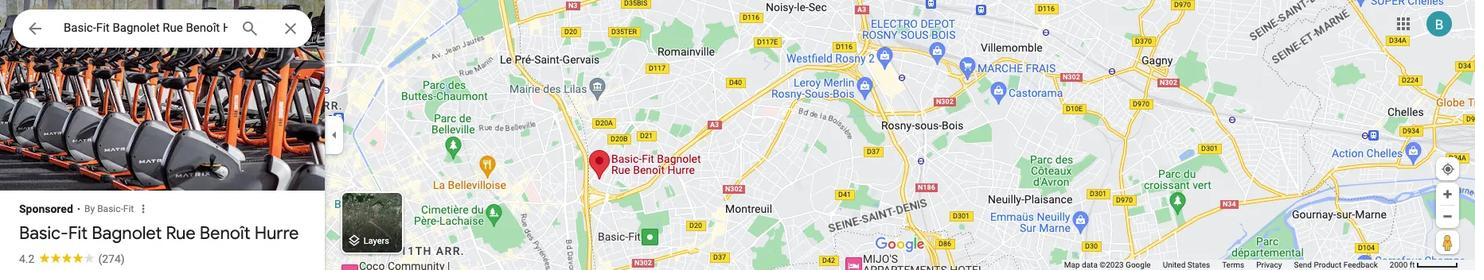 Task type: vqa. For each thing, say whether or not it's contained in the screenshot.
Clt – Lgw
no



Task type: describe. For each thing, give the bounding box(es) containing it.
 button
[[13, 10, 57, 51]]

(274)
[[98, 253, 125, 266]]

by basic-fit
[[84, 204, 134, 215]]

privacy button
[[1257, 260, 1283, 271]]

Basic-Fit Bagnolet Rue Benoît Hurre field
[[13, 10, 312, 48]]

4.2 stars image
[[35, 253, 98, 263]]

rue
[[166, 223, 196, 245]]

hurre
[[255, 223, 299, 245]]

google maps element
[[0, 0, 1476, 271]]

terms
[[1223, 261, 1245, 270]]

70
[[41, 158, 55, 173]]

send product feedback
[[1295, 261, 1378, 270]]

none field inside basic-fit bagnolet rue benoît hurre field
[[64, 18, 228, 37]]

zoom in image
[[1442, 189, 1454, 201]]

2000 ft button
[[1390, 261, 1459, 270]]

send
[[1295, 261, 1312, 270]]

send product feedback button
[[1295, 260, 1378, 271]]

basic-fit bagnolet rue benoît hurre main content
[[0, 0, 332, 271]]

2000 ft
[[1390, 261, 1416, 270]]

collapse side panel image
[[326, 127, 343, 144]]

sponsored · by basic-fit element
[[19, 203, 306, 223]]

by
[[84, 204, 95, 215]]

70 photos button
[[12, 151, 104, 179]]

0 horizontal spatial basic-
[[19, 223, 68, 245]]

zoom out image
[[1442, 211, 1454, 223]]

united states button
[[1163, 260, 1211, 271]]

privacy
[[1257, 261, 1283, 270]]



Task type: locate. For each thing, give the bounding box(es) containing it.
70 photos
[[41, 158, 97, 173]]

ft
[[1410, 261, 1416, 270]]

photos
[[58, 158, 97, 173]]

united states
[[1163, 261, 1211, 270]]

states
[[1188, 261, 1211, 270]]

footer inside google maps element
[[1065, 260, 1390, 271]]

0 vertical spatial fit
[[123, 204, 134, 215]]

©2023
[[1100, 261, 1124, 270]]

basic-
[[97, 204, 123, 215], [19, 223, 68, 245]]

 search field
[[13, 10, 312, 51]]

map
[[1065, 261, 1080, 270]]

map data ©2023 google
[[1065, 261, 1151, 270]]

1 vertical spatial fit
[[68, 223, 88, 245]]

product
[[1314, 261, 1342, 270]]

4.2
[[19, 253, 35, 266]]

fit up 4.2 stars image
[[68, 223, 88, 245]]

basic-fit bagnolet rue benoît hurre
[[19, 223, 299, 245]]

0 horizontal spatial fit
[[68, 223, 88, 245]]

united
[[1163, 261, 1186, 270]]

footer
[[1065, 260, 1390, 271]]

sponsored
[[19, 203, 73, 216]]

terms button
[[1223, 260, 1245, 271]]

bagnolet
[[92, 223, 162, 245]]

274 reviews element
[[98, 253, 125, 266]]

footer containing map data ©2023 google
[[1065, 260, 1390, 271]]

layers
[[364, 237, 389, 247]]

feedback
[[1344, 261, 1378, 270]]

0 vertical spatial basic-
[[97, 204, 123, 215]]

benoît
[[200, 223, 251, 245]]

1 horizontal spatial fit
[[123, 204, 134, 215]]

1 horizontal spatial basic-
[[97, 204, 123, 215]]

fit up the bagnolet
[[123, 204, 134, 215]]

photo of basic-fit bagnolet rue benoît hurre image
[[0, 0, 332, 191]]

basic- right by
[[97, 204, 123, 215]]

None field
[[64, 18, 228, 37]]

data
[[1082, 261, 1098, 270]]

show your location image
[[1441, 162, 1456, 177]]

2000
[[1390, 261, 1408, 270]]

show street view coverage image
[[1437, 231, 1460, 255]]

google
[[1126, 261, 1151, 270]]

basic- down sponsored
[[19, 223, 68, 245]]


[[25, 18, 45, 40]]

1 vertical spatial basic-
[[19, 223, 68, 245]]

fit
[[123, 204, 134, 215], [68, 223, 88, 245]]



